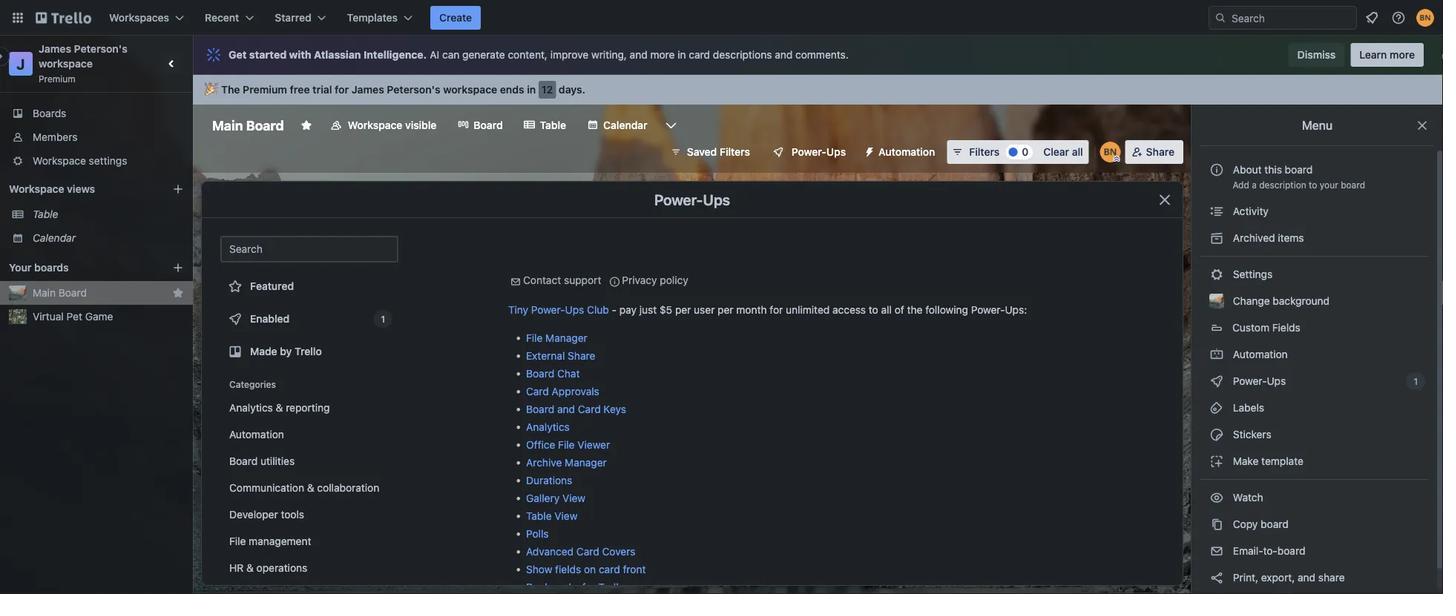 Task type: locate. For each thing, give the bounding box(es) containing it.
office file viewer link
[[526, 439, 610, 451]]

sm image inside email-to-board link
[[1210, 544, 1225, 559]]

workspace down 🎉 the premium free trial for james peterson's workspace ends in 12 days.
[[348, 119, 403, 131]]

change background link
[[1201, 290, 1429, 313]]

custom fields button
[[1201, 316, 1429, 340]]

workspace left views
[[9, 183, 64, 195]]

durations
[[526, 475, 573, 487]]

background
[[1273, 295, 1330, 307]]

2 horizontal spatial for
[[770, 304, 783, 316]]

content,
[[508, 49, 548, 61]]

1 vertical spatial main
[[33, 287, 56, 299]]

in
[[678, 49, 686, 61], [527, 84, 536, 96]]

0 vertical spatial &
[[276, 402, 283, 414]]

sm image for email-to-board
[[1210, 544, 1225, 559]]

0 horizontal spatial automation link
[[220, 423, 399, 447]]

search image
[[1215, 12, 1227, 24]]

& inside hr & operations link
[[246, 562, 254, 575]]

0 horizontal spatial trello
[[295, 346, 322, 358]]

your boards with 2 items element
[[9, 259, 150, 277]]

sm image
[[508, 275, 523, 290], [608, 275, 622, 290], [1210, 347, 1225, 362], [1210, 401, 1225, 416], [1210, 428, 1225, 442], [1210, 454, 1225, 469], [1210, 491, 1225, 506], [1210, 517, 1225, 532], [1210, 544, 1225, 559]]

& left reporting
[[276, 402, 283, 414]]

$5
[[660, 304, 673, 316]]

banner
[[193, 75, 1444, 105]]

0 horizontal spatial share
[[568, 350, 596, 362]]

file up hr
[[229, 536, 246, 548]]

2 more from the left
[[1390, 49, 1416, 61]]

1 vertical spatial automation
[[1231, 349, 1288, 361]]

for
[[335, 84, 349, 96], [770, 304, 783, 316], [582, 582, 596, 594]]

filters right saved in the top left of the page
[[720, 146, 750, 158]]

0 notifications image
[[1364, 9, 1381, 27]]

table view link
[[526, 510, 578, 523]]

bookmarks
[[526, 582, 580, 594]]

to-
[[1264, 545, 1278, 557]]

1 vertical spatial in
[[527, 84, 536, 96]]

1 horizontal spatial filters
[[970, 146, 1000, 158]]

1 vertical spatial to
[[869, 304, 879, 316]]

to right 'access'
[[869, 304, 879, 316]]

card left descriptions at the top of the page
[[689, 49, 710, 61]]

workspaces
[[109, 12, 169, 24]]

0 vertical spatial in
[[678, 49, 686, 61]]

Board name text field
[[205, 114, 292, 137]]

sm image inside the print, export, and share link
[[1210, 571, 1225, 586]]

workspace up board link
[[443, 84, 498, 96]]

privacy policy link
[[622, 274, 689, 287]]

tiny power-ups club link
[[508, 304, 609, 316]]

per right the $5
[[675, 304, 691, 316]]

view down 'gallery view' link
[[555, 510, 578, 523]]

analytics & reporting link
[[220, 396, 399, 420]]

workspace down members
[[33, 155, 86, 167]]

board up "analytics" link
[[526, 403, 555, 416]]

2 per from the left
[[718, 304, 734, 316]]

2 horizontal spatial power-ups
[[1231, 375, 1289, 387]]

analytics up office in the left bottom of the page
[[526, 421, 570, 434]]

1 vertical spatial manager
[[565, 457, 607, 469]]

0 horizontal spatial calendar link
[[33, 231, 184, 246]]

& right hr
[[246, 562, 254, 575]]

0 vertical spatial main board
[[212, 117, 284, 133]]

0 vertical spatial table link
[[515, 114, 575, 137]]

0 horizontal spatial &
[[246, 562, 254, 575]]

calendar
[[604, 119, 648, 131], [33, 232, 76, 244]]

sm image inside activity link
[[1210, 204, 1225, 219]]

activity
[[1231, 205, 1269, 218]]

share up chat
[[568, 350, 596, 362]]

saved
[[687, 146, 717, 158]]

0 vertical spatial table
[[540, 119, 566, 131]]

1 vertical spatial all
[[882, 304, 892, 316]]

& inside analytics & reporting link
[[276, 402, 283, 414]]

days.
[[559, 84, 586, 96]]

trello down front
[[599, 582, 625, 594]]

durations link
[[526, 475, 573, 487]]

workspace right j link
[[39, 58, 93, 70]]

view up table view link on the bottom left of the page
[[563, 493, 586, 505]]

a
[[1252, 180, 1257, 190]]

manager
[[546, 332, 588, 344], [565, 457, 607, 469]]

& for hr
[[246, 562, 254, 575]]

0 horizontal spatial analytics
[[229, 402, 273, 414]]

tiny
[[508, 304, 529, 316]]

2 vertical spatial for
[[582, 582, 596, 594]]

0 horizontal spatial calendar
[[33, 232, 76, 244]]

power-ups inside button
[[792, 146, 846, 158]]

sm image
[[858, 140, 879, 161], [1210, 204, 1225, 219], [1210, 231, 1225, 246], [1210, 267, 1225, 282], [1210, 374, 1225, 389], [1210, 571, 1225, 586]]

0 vertical spatial analytics
[[229, 402, 273, 414]]

intelligence.
[[364, 49, 427, 61]]

main board up virtual
[[33, 287, 87, 299]]

& for communication
[[307, 482, 314, 494]]

table link down 12
[[515, 114, 575, 137]]

workspace
[[348, 119, 403, 131], [33, 155, 86, 167], [9, 183, 64, 195]]

1 filters from the left
[[720, 146, 750, 158]]

premium inside james peterson's workspace premium
[[39, 73, 76, 84]]

board up the to-
[[1261, 519, 1289, 531]]

0 horizontal spatial automation
[[229, 429, 284, 441]]

enabled
[[250, 313, 290, 325]]

table link down views
[[33, 207, 184, 222]]

1 vertical spatial peterson's
[[387, 84, 441, 96]]

0 horizontal spatial james
[[39, 43, 71, 55]]

peterson's
[[74, 43, 128, 55], [387, 84, 441, 96]]

0 vertical spatial file
[[526, 332, 543, 344]]

description
[[1260, 180, 1307, 190]]

1 for power-ups
[[1414, 376, 1419, 387]]

file management link
[[220, 530, 399, 554]]

visible
[[405, 119, 437, 131]]

sm image inside make template link
[[1210, 454, 1225, 469]]

1 horizontal spatial power-ups
[[792, 146, 846, 158]]

manager down viewer
[[565, 457, 607, 469]]

table inside file manager external share board chat card approvals board and card keys analytics office file viewer archive manager durations gallery view table view polls advanced card covers show fields on card front bookmarks for trello
[[526, 510, 552, 523]]

calendar left the 'customize views' image
[[604, 119, 648, 131]]

0 vertical spatial automation
[[879, 146, 936, 158]]

card up show fields on card front link
[[577, 546, 600, 558]]

sm image for print, export, and share
[[1210, 571, 1225, 586]]

month
[[737, 304, 767, 316]]

board right your
[[1341, 180, 1366, 190]]

sm image inside archived items link
[[1210, 231, 1225, 246]]

watch link
[[1201, 486, 1429, 510]]

board up the virtual pet game
[[58, 287, 87, 299]]

analytics down categories on the bottom of the page
[[229, 402, 273, 414]]

filters left 0
[[970, 146, 1000, 158]]

1 horizontal spatial in
[[678, 49, 686, 61]]

all right the clear
[[1072, 146, 1084, 158]]

writing,
[[592, 49, 627, 61]]

premium down james peterson's workspace "link"
[[39, 73, 76, 84]]

automation link up board utilities link
[[220, 423, 399, 447]]

1 more from the left
[[651, 49, 675, 61]]

& inside communication & collaboration link
[[307, 482, 314, 494]]

sm image for automation
[[1210, 347, 1225, 362]]

0 vertical spatial peterson's
[[74, 43, 128, 55]]

sm image inside stickers link
[[1210, 428, 1225, 442]]

viewer
[[578, 439, 610, 451]]

in down primary element
[[678, 49, 686, 61]]

customize views image
[[664, 118, 679, 133]]

watch
[[1231, 492, 1267, 504]]

0 vertical spatial trello
[[295, 346, 322, 358]]

ups left club
[[565, 304, 584, 316]]

ups:
[[1005, 304, 1028, 316]]

1 horizontal spatial automation link
[[1201, 343, 1429, 367]]

premium right the at the top
[[243, 84, 287, 96]]

board inside board name text box
[[246, 117, 284, 133]]

0 vertical spatial main
[[212, 117, 243, 133]]

1 vertical spatial analytics
[[526, 421, 570, 434]]

0 vertical spatial share
[[1147, 146, 1175, 158]]

1 vertical spatial table link
[[33, 207, 184, 222]]

workspace inside button
[[348, 119, 403, 131]]

sm image inside the watch link
[[1210, 491, 1225, 506]]

workspace inside james peterson's workspace premium
[[39, 58, 93, 70]]

pet
[[67, 311, 82, 323]]

& down board utilities link
[[307, 482, 314, 494]]

filters
[[720, 146, 750, 158], [970, 146, 1000, 158]]

change background
[[1231, 295, 1330, 307]]

board chat link
[[526, 368, 580, 380]]

per right 'user' at the left of the page
[[718, 304, 734, 316]]

for right the month
[[770, 304, 783, 316]]

user
[[694, 304, 715, 316]]

file up archive manager link
[[558, 439, 575, 451]]

automation inside automation 'button'
[[879, 146, 936, 158]]

confetti image
[[205, 84, 215, 96]]

board left star or unstar board icon at the left top
[[246, 117, 284, 133]]

starred icon image
[[172, 287, 184, 299]]

1 vertical spatial workspace
[[443, 84, 498, 96]]

automation link down custom fields button
[[1201, 343, 1429, 367]]

1 vertical spatial main board
[[33, 287, 87, 299]]

analytics inside file manager external share board chat card approvals board and card keys analytics office file viewer archive manager durations gallery view table view polls advanced card covers show fields on card front bookmarks for trello
[[526, 421, 570, 434]]

main board inside main board link
[[33, 287, 87, 299]]

1 horizontal spatial file
[[526, 332, 543, 344]]

and left the comments.
[[775, 49, 793, 61]]

james up workspace visible button
[[352, 84, 384, 96]]

0 horizontal spatial 1
[[381, 314, 385, 324]]

collaboration
[[317, 482, 380, 494]]

1 horizontal spatial calendar link
[[578, 114, 657, 137]]

Search field
[[1227, 7, 1357, 29]]

1 vertical spatial calendar
[[33, 232, 76, 244]]

ups left automation 'button'
[[827, 146, 846, 158]]

1 vertical spatial card
[[599, 564, 620, 576]]

and right writing,
[[630, 49, 648, 61]]

1 horizontal spatial for
[[582, 582, 596, 594]]

trello right by
[[295, 346, 322, 358]]

archive
[[526, 457, 562, 469]]

power-ups
[[792, 146, 846, 158], [655, 191, 731, 208], [1231, 375, 1289, 387]]

board inside board link
[[474, 119, 503, 131]]

j
[[17, 55, 25, 72]]

board left utilities
[[229, 455, 258, 468]]

sm image for copy board
[[1210, 517, 1225, 532]]

descriptions
[[713, 49, 772, 61]]

0 horizontal spatial main board
[[33, 287, 87, 299]]

communication & collaboration
[[229, 482, 380, 494]]

and down card approvals link
[[557, 403, 575, 416]]

settings
[[1231, 268, 1273, 281]]

hr
[[229, 562, 244, 575]]

0 vertical spatial all
[[1072, 146, 1084, 158]]

print,
[[1234, 572, 1259, 584]]

access
[[833, 304, 866, 316]]

peterson's up visible
[[387, 84, 441, 96]]

calendar link left the 'customize views' image
[[578, 114, 657, 137]]

1 horizontal spatial per
[[718, 304, 734, 316]]

1 horizontal spatial card
[[689, 49, 710, 61]]

table down 12
[[540, 119, 566, 131]]

1 horizontal spatial &
[[276, 402, 283, 414]]

0 vertical spatial james
[[39, 43, 71, 55]]

share
[[1147, 146, 1175, 158], [568, 350, 596, 362]]

james down "back to home" image in the left top of the page
[[39, 43, 71, 55]]

0 horizontal spatial card
[[599, 564, 620, 576]]

1 horizontal spatial main board
[[212, 117, 284, 133]]

bookmarks for trello link
[[526, 582, 625, 594]]

1 horizontal spatial trello
[[599, 582, 625, 594]]

sm image for settings
[[1210, 267, 1225, 282]]

board
[[246, 117, 284, 133], [474, 119, 503, 131], [58, 287, 87, 299], [526, 368, 555, 380], [526, 403, 555, 416], [229, 455, 258, 468]]

1 horizontal spatial main
[[212, 117, 243, 133]]

board down ends
[[474, 119, 503, 131]]

2 vertical spatial power-ups
[[1231, 375, 1289, 387]]

0 horizontal spatial file
[[229, 536, 246, 548]]

0 horizontal spatial main
[[33, 287, 56, 299]]

1 vertical spatial share
[[568, 350, 596, 362]]

manager up external share link
[[546, 332, 588, 344]]

just
[[640, 304, 657, 316]]

to left your
[[1310, 180, 1318, 190]]

workspace navigation collapse icon image
[[162, 53, 183, 74]]

0 vertical spatial power-ups
[[792, 146, 846, 158]]

more right learn
[[1390, 49, 1416, 61]]

premium
[[39, 73, 76, 84], [243, 84, 287, 96]]

sm image inside copy board link
[[1210, 517, 1225, 532]]

make template link
[[1201, 450, 1429, 474]]

1 horizontal spatial 1
[[1414, 376, 1419, 387]]

2 vertical spatial workspace
[[9, 183, 64, 195]]

workspace
[[39, 58, 93, 70], [443, 84, 498, 96]]

file inside file management link
[[229, 536, 246, 548]]

2 vertical spatial table
[[526, 510, 552, 523]]

1 horizontal spatial to
[[1310, 180, 1318, 190]]

0 vertical spatial workspace
[[39, 58, 93, 70]]

card right on
[[599, 564, 620, 576]]

reporting
[[286, 402, 330, 414]]

learn more link
[[1351, 43, 1425, 67]]

pay
[[620, 304, 637, 316]]

ups
[[827, 146, 846, 158], [703, 191, 731, 208], [565, 304, 584, 316], [1268, 375, 1287, 387]]

0 horizontal spatial to
[[869, 304, 879, 316]]

0 horizontal spatial workspace
[[39, 58, 93, 70]]

for right trial on the top of page
[[335, 84, 349, 96]]

file manager external share board chat card approvals board and card keys analytics office file viewer archive manager durations gallery view table view polls advanced card covers show fields on card front bookmarks for trello
[[526, 332, 646, 594]]

1 horizontal spatial premium
[[243, 84, 287, 96]]

all left of
[[882, 304, 892, 316]]

card down approvals
[[578, 403, 601, 416]]

sm image inside labels link
[[1210, 401, 1225, 416]]

boards
[[33, 107, 66, 120]]

table down workspace views
[[33, 208, 58, 220]]

main board down the at the top
[[212, 117, 284, 133]]

0 vertical spatial manager
[[546, 332, 588, 344]]

custom
[[1233, 322, 1270, 334]]

and inside file manager external share board chat card approvals board and card keys analytics office file viewer archive manager durations gallery view table view polls advanced card covers show fields on card front bookmarks for trello
[[557, 403, 575, 416]]

workspace settings
[[33, 155, 127, 167]]

calendar up boards
[[33, 232, 76, 244]]

1 vertical spatial power-ups
[[655, 191, 731, 208]]

board utilities
[[229, 455, 295, 468]]

main down the at the top
[[212, 117, 243, 133]]

file up external
[[526, 332, 543, 344]]

sm image for make template
[[1210, 454, 1225, 469]]

calendar link up the your boards with 2 items "element"
[[33, 231, 184, 246]]

main up virtual
[[33, 287, 56, 299]]

primary element
[[0, 0, 1444, 36]]

1 for enabled
[[381, 314, 385, 324]]

1 vertical spatial &
[[307, 482, 314, 494]]

0 horizontal spatial more
[[651, 49, 675, 61]]

j link
[[9, 52, 33, 76]]

more
[[651, 49, 675, 61], [1390, 49, 1416, 61]]

0 vertical spatial workspace
[[348, 119, 403, 131]]

sm image inside the settings link
[[1210, 267, 1225, 282]]

more right writing,
[[651, 49, 675, 61]]

0 vertical spatial to
[[1310, 180, 1318, 190]]

1 vertical spatial 1
[[1414, 376, 1419, 387]]

show
[[526, 564, 553, 576]]

share right this member is an admin of this board. image
[[1147, 146, 1175, 158]]

ends
[[500, 84, 525, 96]]

automation link
[[1201, 343, 1429, 367], [220, 423, 399, 447]]

1 vertical spatial james
[[352, 84, 384, 96]]

all
[[1072, 146, 1084, 158], [882, 304, 892, 316]]

0 vertical spatial card
[[526, 386, 549, 398]]

and left share
[[1298, 572, 1316, 584]]

0 horizontal spatial filters
[[720, 146, 750, 158]]

card down board chat link
[[526, 386, 549, 398]]

1 horizontal spatial automation
[[879, 146, 936, 158]]

print, export, and share link
[[1201, 566, 1429, 590]]

workspace settings link
[[0, 149, 193, 173]]

1 vertical spatial trello
[[599, 582, 625, 594]]

virtual pet game
[[33, 311, 113, 323]]

made
[[250, 346, 277, 358]]

ai
[[430, 49, 440, 61]]

sm image for stickers
[[1210, 428, 1225, 442]]

share inside button
[[1147, 146, 1175, 158]]

in left 12
[[527, 84, 536, 96]]

communication & collaboration link
[[220, 477, 399, 500]]

peterson's down "back to home" image in the left top of the page
[[74, 43, 128, 55]]

0 horizontal spatial peterson's
[[74, 43, 128, 55]]

table up polls
[[526, 510, 552, 523]]

1 horizontal spatial share
[[1147, 146, 1175, 158]]

0 horizontal spatial premium
[[39, 73, 76, 84]]

file for file management
[[229, 536, 246, 548]]

main board
[[212, 117, 284, 133], [33, 287, 87, 299]]

ai can generate content, improve writing, and more in card descriptions and comments.
[[430, 49, 849, 61]]

categories
[[229, 379, 276, 390]]

1 horizontal spatial workspace
[[443, 84, 498, 96]]

star or unstar board image
[[300, 120, 312, 131]]

back to home image
[[36, 6, 91, 30]]

0 vertical spatial calendar
[[604, 119, 648, 131]]

stickers link
[[1201, 423, 1429, 447]]

0 horizontal spatial per
[[675, 304, 691, 316]]

for down on
[[582, 582, 596, 594]]



Task type: vqa. For each thing, say whether or not it's contained in the screenshot.
sm image in the Make template Link
yes



Task type: describe. For each thing, give the bounding box(es) containing it.
tiny power-ups club - pay just $5 per user per month for unlimited access to all of the following power-ups:
[[508, 304, 1028, 316]]

trello inside file manager external share board chat card approvals board and card keys analytics office file viewer archive manager durations gallery view table view polls advanced card covers show fields on card front bookmarks for trello
[[599, 582, 625, 594]]

improve
[[551, 49, 589, 61]]

email-to-board link
[[1201, 540, 1429, 563]]

get
[[229, 49, 247, 61]]

the
[[221, 84, 240, 96]]

hr & operations link
[[220, 557, 399, 580]]

share
[[1319, 572, 1346, 584]]

boards link
[[0, 102, 193, 125]]

your boards
[[9, 262, 69, 274]]

0 vertical spatial calendar link
[[578, 114, 657, 137]]

on
[[584, 564, 596, 576]]

1 vertical spatial table
[[33, 208, 58, 220]]

2 vertical spatial card
[[577, 546, 600, 558]]

made by trello link
[[220, 337, 399, 367]]

saved filters button
[[662, 140, 759, 164]]

change
[[1234, 295, 1271, 307]]

ups inside button
[[827, 146, 846, 158]]

this
[[1265, 164, 1283, 176]]

free
[[290, 84, 310, 96]]

add board image
[[172, 262, 184, 274]]

power- inside button
[[792, 146, 827, 158]]

dismiss
[[1298, 49, 1336, 61]]

2 filters from the left
[[970, 146, 1000, 158]]

developer tools
[[229, 509, 304, 521]]

board up print, export, and share
[[1278, 545, 1306, 557]]

this member is an admin of this board. image
[[1114, 156, 1121, 163]]

items
[[1279, 232, 1305, 244]]

copy board
[[1231, 519, 1289, 531]]

1 vertical spatial card
[[578, 403, 601, 416]]

polls
[[526, 528, 549, 540]]

board down external
[[526, 368, 555, 380]]

file management
[[229, 536, 311, 548]]

ups up labels link
[[1268, 375, 1287, 387]]

starred button
[[266, 6, 335, 30]]

archived items
[[1231, 232, 1305, 244]]

james peterson's workspace premium
[[39, 43, 130, 84]]

labels link
[[1201, 396, 1429, 420]]

create a view image
[[172, 183, 184, 195]]

2 vertical spatial automation
[[229, 429, 284, 441]]

gallery
[[526, 493, 560, 505]]

the
[[908, 304, 923, 316]]

saved filters icon image
[[671, 147, 681, 157]]

1 vertical spatial view
[[555, 510, 578, 523]]

trial
[[313, 84, 332, 96]]

sm image for watch
[[1210, 491, 1225, 506]]

workspace for workspace visible
[[348, 119, 403, 131]]

analytics link
[[526, 421, 570, 434]]

sm image for activity
[[1210, 204, 1225, 219]]

file manager link
[[526, 332, 588, 344]]

0 vertical spatial view
[[563, 493, 586, 505]]

developer
[[229, 509, 278, 521]]

open information menu image
[[1392, 10, 1407, 25]]

board up the description
[[1285, 164, 1313, 176]]

sm image for archived items
[[1210, 231, 1225, 246]]

sm image for power-ups
[[1210, 374, 1225, 389]]

ben nelson (bennelson96) image
[[1101, 142, 1121, 163]]

share inside file manager external share board chat card approvals board and card keys analytics office file viewer archive manager durations gallery view table view polls advanced card covers show fields on card front bookmarks for trello
[[568, 350, 596, 362]]

peterson's inside james peterson's workspace premium
[[74, 43, 128, 55]]

all inside button
[[1072, 146, 1084, 158]]

email-
[[1234, 545, 1264, 557]]

to inside about this board add a description to your board
[[1310, 180, 1318, 190]]

workspace visible
[[348, 119, 437, 131]]

1 vertical spatial file
[[558, 439, 575, 451]]

1 vertical spatial for
[[770, 304, 783, 316]]

workspace for workspace views
[[9, 183, 64, 195]]

for inside file manager external share board chat card approvals board and card keys analytics office file viewer archive manager durations gallery view table view polls advanced card covers show fields on card front bookmarks for trello
[[582, 582, 596, 594]]

board inside board utilities link
[[229, 455, 258, 468]]

privacy policy
[[622, 274, 689, 287]]

analytics & reporting
[[229, 402, 330, 414]]

privacy
[[622, 274, 657, 287]]

0 horizontal spatial for
[[335, 84, 349, 96]]

power-ups button
[[762, 140, 855, 164]]

0 vertical spatial card
[[689, 49, 710, 61]]

0 vertical spatial automation link
[[1201, 343, 1429, 367]]

advanced
[[526, 546, 574, 558]]

learn more
[[1360, 49, 1416, 61]]

main inside board name text box
[[212, 117, 243, 133]]

members link
[[0, 125, 193, 149]]

clear all button
[[1038, 140, 1089, 164]]

Search text field
[[220, 236, 399, 263]]

0 horizontal spatial all
[[882, 304, 892, 316]]

1 horizontal spatial table link
[[515, 114, 575, 137]]

advanced card covers link
[[526, 546, 636, 558]]

chat
[[557, 368, 580, 380]]

board link
[[449, 114, 512, 137]]

templates
[[347, 12, 398, 24]]

settings link
[[1201, 263, 1429, 287]]

hr & operations
[[229, 562, 308, 575]]

game
[[85, 311, 113, 323]]

1 per from the left
[[675, 304, 691, 316]]

support
[[564, 274, 602, 287]]

contact support link
[[523, 274, 602, 287]]

file for file manager external share board chat card approvals board and card keys analytics office file viewer archive manager durations gallery view table view polls advanced card covers show fields on card front bookmarks for trello
[[526, 332, 543, 344]]

generate
[[463, 49, 505, 61]]

2 horizontal spatial automation
[[1231, 349, 1288, 361]]

atlassian intelligence logo image
[[205, 46, 223, 64]]

1 vertical spatial automation link
[[220, 423, 399, 447]]

add
[[1233, 180, 1250, 190]]

unlimited
[[786, 304, 830, 316]]

james inside banner
[[352, 84, 384, 96]]

get started with atlassian intelligence.
[[229, 49, 427, 61]]

dismiss button
[[1289, 43, 1345, 67]]

export,
[[1262, 572, 1296, 584]]

ups down saved filters on the top of the page
[[703, 191, 731, 208]]

main board inside board name text box
[[212, 117, 284, 133]]

& for analytics
[[276, 402, 283, 414]]

clear
[[1044, 146, 1070, 158]]

print, export, and share
[[1231, 572, 1346, 584]]

filters inside saved filters button
[[720, 146, 750, 158]]

ben nelson (bennelson96) image
[[1417, 9, 1435, 27]]

🎉 the premium free trial for james peterson's workspace ends in 12 days.
[[205, 84, 586, 96]]

virtual pet game link
[[33, 310, 184, 324]]

management
[[249, 536, 311, 548]]

archive manager link
[[526, 457, 607, 469]]

workspace for workspace settings
[[33, 155, 86, 167]]

starred
[[275, 12, 312, 24]]

approvals
[[552, 386, 600, 398]]

sm image for labels
[[1210, 401, 1225, 416]]

make template
[[1231, 455, 1304, 468]]

club
[[587, 304, 609, 316]]

custom fields
[[1233, 322, 1301, 334]]

sm image inside automation 'button'
[[858, 140, 879, 161]]

banner containing 🎉
[[193, 75, 1444, 105]]

0 horizontal spatial table link
[[33, 207, 184, 222]]

board inside main board link
[[58, 287, 87, 299]]

automation button
[[858, 140, 944, 164]]

card inside file manager external share board chat card approvals board and card keys analytics office file viewer archive manager durations gallery view table view polls advanced card covers show fields on card front bookmarks for trello
[[599, 564, 620, 576]]

stickers
[[1231, 429, 1272, 441]]

james inside james peterson's workspace premium
[[39, 43, 71, 55]]

1 vertical spatial calendar link
[[33, 231, 184, 246]]

12
[[542, 84, 553, 96]]



